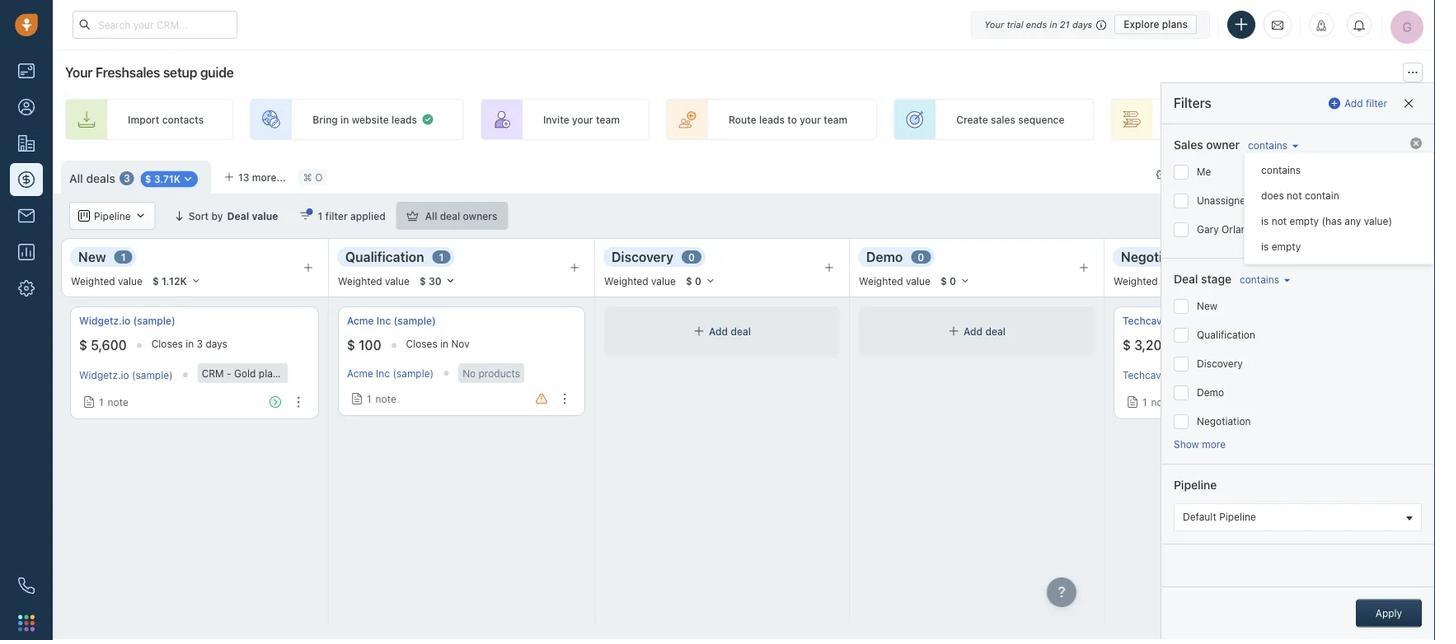 Task type: vqa. For each thing, say whether or not it's contained in the screenshot.
The Gary associated with 41
no



Task type: locate. For each thing, give the bounding box(es) containing it.
techcave (sample)
[[1123, 315, 1213, 327], [1123, 369, 1211, 381]]

1 note down 3,200
[[1143, 397, 1172, 408]]

import for import deals
[[1250, 169, 1282, 181]]

0 horizontal spatial days
[[206, 338, 227, 350]]

your trial ends in 21 days
[[985, 19, 1093, 30]]

add inside add filter link
[[1345, 98, 1364, 109]]

closes for $ 100
[[406, 338, 438, 350]]

1 horizontal spatial team
[[824, 114, 848, 125]]

1 vertical spatial container_wx8msf4aqz5i3rn1 image
[[300, 210, 311, 222]]

3 up crm
[[197, 338, 203, 350]]

1 vertical spatial not
[[1272, 215, 1287, 227]]

2 vertical spatial contains
[[1240, 274, 1280, 285]]

filters
[[1174, 95, 1212, 111]]

closes left the nov
[[406, 338, 438, 350]]

widgetz.io (sample) down 5,600
[[79, 369, 173, 381]]

weighted for qualification
[[338, 275, 382, 287]]

your left freshsales
[[65, 65, 93, 80]]

import contacts
[[128, 114, 204, 125]]

1 horizontal spatial 3
[[197, 338, 203, 350]]

deals up pipeline popup button
[[86, 172, 115, 185]]

0 vertical spatial contains
[[1249, 139, 1288, 151]]

acme inc (sample) up 100
[[347, 315, 436, 327]]

0 horizontal spatial note
[[108, 397, 128, 408]]

1 down $ 3,200
[[1143, 397, 1147, 408]]

add inside add deal button
[[1377, 169, 1396, 181]]

acme inc (sample)
[[347, 315, 436, 327], [347, 368, 434, 379]]

3 weighted from the left
[[604, 275, 649, 287]]

techcave
[[1123, 315, 1168, 327], [1123, 369, 1167, 381]]

freshworks switcher image
[[18, 615, 35, 632]]

deals up does not contain
[[1285, 169, 1310, 181]]

0 horizontal spatial add deal
[[709, 326, 751, 337]]

0 horizontal spatial leads
[[392, 114, 417, 125]]

is
[[1262, 215, 1269, 227], [1262, 241, 1269, 253]]

pipeline button
[[69, 202, 156, 230]]

100
[[359, 338, 381, 353]]

in right bring
[[341, 114, 349, 125]]

new
[[78, 249, 106, 265], [1197, 301, 1218, 312]]

5 weighted value from the left
[[1114, 275, 1186, 287]]

1 horizontal spatial add deal
[[964, 326, 1006, 337]]

pipeline right default
[[1220, 512, 1256, 523]]

0 vertical spatial all
[[69, 172, 83, 185]]

0 horizontal spatial filter
[[325, 210, 348, 222]]

-
[[227, 368, 231, 379]]

1 vertical spatial deal
[[1174, 273, 1199, 286]]

deal left stage
[[1174, 273, 1199, 286]]

weighted value for demo
[[859, 275, 931, 287]]

2 horizontal spatial add deal
[[1377, 169, 1419, 181]]

1 vertical spatial widgetz.io
[[79, 369, 129, 381]]

all deals link
[[69, 170, 115, 187]]

apply button
[[1356, 600, 1422, 628]]

techcave (sample) down 3,200
[[1123, 369, 1211, 381]]

0 horizontal spatial demo
[[867, 249, 903, 265]]

$
[[145, 173, 151, 185], [152, 275, 159, 287], [420, 275, 426, 287], [686, 275, 692, 287], [941, 275, 947, 287], [79, 338, 87, 353], [347, 338, 355, 353], [1123, 338, 1131, 353]]

acme down $ 100
[[347, 368, 373, 379]]

2 weighted from the left
[[338, 275, 382, 287]]

1 techcave (sample) link from the top
[[1123, 314, 1213, 328]]

1 horizontal spatial your
[[800, 114, 821, 125]]

0 horizontal spatial team
[[596, 114, 620, 125]]

container_wx8msf4aqz5i3rn1 image
[[182, 173, 194, 185], [300, 210, 311, 222], [351, 393, 363, 405]]

contains inside button
[[1240, 274, 1280, 285]]

container_wx8msf4aqz5i3rn1 image down ⌘
[[300, 210, 311, 222]]

1 vertical spatial your
[[65, 65, 93, 80]]

widgetz.io down $ 5,600
[[79, 369, 129, 381]]

13
[[238, 172, 249, 183]]

route
[[729, 114, 757, 125]]

leads
[[392, 114, 417, 125], [759, 114, 785, 125]]

bring in website leads
[[313, 114, 417, 125]]

closes
[[151, 338, 183, 350], [406, 338, 438, 350]]

1 vertical spatial techcave
[[1123, 369, 1167, 381]]

sales up owner
[[1231, 114, 1256, 125]]

1 leads from the left
[[392, 114, 417, 125]]

1 horizontal spatial note
[[376, 393, 396, 405]]

pipeline down all deals 3
[[94, 210, 131, 222]]

new down deal stage
[[1197, 301, 1218, 312]]

4 weighted from the left
[[859, 275, 904, 287]]

2 closes from the left
[[406, 338, 438, 350]]

1 vertical spatial acme
[[347, 368, 373, 379]]

not for does
[[1287, 190, 1302, 201]]

1 techcave (sample) from the top
[[1123, 315, 1213, 327]]

2 inc from the top
[[376, 368, 390, 379]]

empty down forecasting
[[1272, 241, 1301, 253]]

0 vertical spatial negotiation
[[1121, 249, 1194, 265]]

contains down contains dropdown button
[[1262, 164, 1301, 176]]

container_wx8msf4aqz5i3rn1 image inside bring in website leads link
[[421, 113, 435, 126]]

acme inc (sample) link up 100
[[347, 314, 436, 328]]

note down 100
[[376, 393, 396, 405]]

1 weighted from the left
[[71, 275, 115, 287]]

quotas
[[1215, 210, 1249, 222]]

widgetz.io (sample)
[[79, 315, 175, 327], [79, 369, 173, 381]]

2 vertical spatial pipeline
[[1220, 512, 1256, 523]]

qualification down 'applied'
[[346, 249, 424, 265]]

2 vertical spatial container_wx8msf4aqz5i3rn1 image
[[351, 393, 363, 405]]

2 is from the top
[[1262, 241, 1269, 253]]

0 vertical spatial techcave (sample) link
[[1123, 314, 1213, 328]]

0 horizontal spatial your
[[65, 65, 93, 80]]

0 vertical spatial pipeline
[[94, 210, 131, 222]]

negotiation up the weighted value popup button
[[1121, 249, 1194, 265]]

sort by deal value
[[189, 210, 278, 222]]

1 horizontal spatial $ 0
[[941, 275, 956, 287]]

0
[[689, 251, 695, 263], [918, 251, 925, 263], [695, 275, 702, 287], [950, 275, 956, 287]]

inc down 100
[[376, 368, 390, 379]]

in left 21
[[1050, 19, 1058, 30]]

contains inside dropdown button
[[1249, 139, 1288, 151]]

deal right by
[[227, 210, 249, 222]]

1 vertical spatial acme inc (sample)
[[347, 368, 434, 379]]

note down 3,200
[[1152, 397, 1172, 408]]

acme inc (sample) link down 100
[[347, 368, 434, 379]]

container_wx8msf4aqz5i3rn1 image down $ 100
[[351, 393, 363, 405]]

2 $ 0 from the left
[[941, 275, 956, 287]]

0 horizontal spatial sales
[[991, 114, 1016, 125]]

all inside button
[[425, 210, 437, 222]]

1 is from the top
[[1262, 215, 1269, 227]]

0 horizontal spatial deals
[[86, 172, 115, 185]]

widgetz.io up $ 5,600
[[79, 315, 130, 327]]

add
[[1345, 98, 1364, 109], [1405, 114, 1424, 125], [1377, 169, 1396, 181], [709, 326, 728, 337], [964, 326, 983, 337]]

acme inc (sample) down 100
[[347, 368, 434, 379]]

0 vertical spatial widgetz.io
[[79, 315, 130, 327]]

gary orlando
[[1197, 224, 1259, 235]]

$ 0 button
[[679, 272, 723, 290], [933, 272, 978, 290]]

contains button
[[1236, 272, 1291, 287]]

1 your from the left
[[572, 114, 593, 125]]

is down and
[[1262, 241, 1269, 253]]

sales right create
[[991, 114, 1016, 125]]

and
[[1252, 210, 1269, 222]]

all up pipeline popup button
[[69, 172, 83, 185]]

contains down pipeline
[[1249, 139, 1288, 151]]

route leads to your team link
[[666, 99, 878, 140]]

1 horizontal spatial leads
[[759, 114, 785, 125]]

0 horizontal spatial discovery
[[612, 249, 674, 265]]

3 your from the left
[[1207, 114, 1228, 125]]

invite your team
[[543, 114, 620, 125]]

team right invite at top left
[[596, 114, 620, 125]]

1 down o
[[318, 210, 323, 222]]

explore
[[1124, 19, 1160, 30]]

0 vertical spatial demo
[[867, 249, 903, 265]]

2 horizontal spatial your
[[1207, 114, 1228, 125]]

3 inside all deals 3
[[124, 173, 130, 184]]

1 vertical spatial acme inc (sample) link
[[347, 368, 434, 379]]

5 weighted from the left
[[1114, 275, 1158, 287]]

ends
[[1026, 19, 1047, 30]]

$ 5,600
[[79, 338, 127, 353]]

apply
[[1376, 608, 1403, 620]]

3
[[124, 173, 130, 184], [197, 338, 203, 350]]

2 sales from the left
[[1231, 114, 1256, 125]]

closes for $ 5,600
[[151, 338, 183, 350]]

1 horizontal spatial import
[[1250, 169, 1282, 181]]

0 vertical spatial 3
[[124, 173, 130, 184]]

1 note down 100
[[367, 393, 396, 405]]

empty
[[1290, 215, 1319, 227], [1272, 241, 1301, 253]]

1 horizontal spatial pipeline
[[1174, 479, 1217, 492]]

0 horizontal spatial your
[[572, 114, 593, 125]]

1 $ 0 button from the left
[[679, 272, 723, 290]]

add deal for demo
[[964, 326, 1006, 337]]

setup
[[163, 65, 197, 80]]

settings
[[1172, 169, 1212, 181]]

import left contacts
[[128, 114, 159, 125]]

filter
[[1366, 98, 1388, 109], [325, 210, 348, 222]]

techcave down $ 3,200
[[1123, 369, 1167, 381]]

products
[[479, 368, 520, 379]]

in down $ 1.12k button
[[186, 338, 194, 350]]

note down 5,600
[[108, 397, 128, 408]]

1 vertical spatial all
[[425, 210, 437, 222]]

container_wx8msf4aqz5i3rn1 image right 3.71k
[[182, 173, 194, 185]]

container_wx8msf4aqz5i3rn1 image
[[421, 113, 435, 126], [1156, 169, 1168, 181], [78, 210, 90, 222], [135, 210, 146, 222], [407, 210, 419, 222], [694, 326, 705, 337], [948, 326, 960, 337], [83, 397, 95, 408], [1127, 397, 1139, 408]]

leads left to
[[759, 114, 785, 125]]

show more link
[[1174, 439, 1226, 451]]

negotiation
[[1121, 249, 1194, 265], [1197, 416, 1251, 428]]

2 team from the left
[[824, 114, 848, 125]]

1 acme from the top
[[347, 315, 374, 327]]

1 horizontal spatial new
[[1197, 301, 1218, 312]]

$ inside $ 1.12k button
[[152, 275, 159, 287]]

techcave (sample) link down 3,200
[[1123, 369, 1211, 381]]

(sample) up closes in 3 days
[[133, 315, 175, 327]]

sales
[[1174, 138, 1204, 152]]

filter for add
[[1366, 98, 1388, 109]]

3 weighted value from the left
[[604, 275, 676, 287]]

30
[[429, 275, 442, 287]]

add de
[[1405, 114, 1436, 125]]

widgetz.io (sample) link down 5,600
[[79, 369, 173, 381]]

in left the nov
[[440, 338, 449, 350]]

0 vertical spatial widgetz.io (sample) link
[[79, 314, 175, 328]]

de
[[1427, 114, 1436, 125]]

1 widgetz.io (sample) from the top
[[79, 315, 175, 327]]

filter inside button
[[325, 210, 348, 222]]

add for add de link
[[1405, 114, 1424, 125]]

pipeline up default
[[1174, 479, 1217, 492]]

3 right all deals link
[[124, 173, 130, 184]]

weighted for demo
[[859, 275, 904, 287]]

deals inside button
[[1285, 169, 1310, 181]]

all left owners
[[425, 210, 437, 222]]

0 vertical spatial techcave (sample)
[[1123, 315, 1213, 327]]

not right and
[[1272, 215, 1287, 227]]

your left trial at top right
[[985, 19, 1005, 30]]

widgetz.io (sample) link up 5,600
[[79, 314, 175, 328]]

1 horizontal spatial filter
[[1366, 98, 1388, 109]]

1 vertical spatial techcave (sample) link
[[1123, 369, 1211, 381]]

techcave up $ 3,200
[[1123, 315, 1168, 327]]

2 acme inc (sample) link from the top
[[347, 368, 434, 379]]

0 horizontal spatial all
[[69, 172, 83, 185]]

2 horizontal spatial pipeline
[[1220, 512, 1256, 523]]

contains down 'is empty'
[[1240, 274, 1280, 285]]

leads right the website
[[392, 114, 417, 125]]

1 down pipeline popup button
[[121, 251, 126, 263]]

not up forecasting
[[1287, 190, 1302, 201]]

closes right 5,600
[[151, 338, 183, 350]]

sales
[[991, 114, 1016, 125], [1231, 114, 1256, 125]]

import deals group
[[1228, 161, 1347, 189]]

quotas and forecasting link
[[1199, 202, 1345, 230]]

owner
[[1207, 138, 1240, 152]]

import deals
[[1250, 169, 1310, 181]]

0 horizontal spatial pipeline
[[94, 210, 131, 222]]

value for qualification
[[385, 275, 410, 287]]

0 horizontal spatial closes
[[151, 338, 183, 350]]

1 acme inc (sample) from the top
[[347, 315, 436, 327]]

not
[[1287, 190, 1302, 201], [1272, 215, 1287, 227]]

add deal for discovery
[[709, 326, 751, 337]]

0 vertical spatial new
[[78, 249, 106, 265]]

2 horizontal spatial note
[[1152, 397, 1172, 408]]

empty down does not contain
[[1290, 215, 1319, 227]]

techcave (sample) up 3,200
[[1123, 315, 1213, 327]]

1 vertical spatial techcave (sample)
[[1123, 369, 1211, 381]]

$ 0 for discovery
[[686, 275, 702, 287]]

days up crm
[[206, 338, 227, 350]]

is for is not empty (has any value)
[[1262, 215, 1269, 227]]

all
[[69, 172, 83, 185], [425, 210, 437, 222]]

add for add deal button
[[1377, 169, 1396, 181]]

0 horizontal spatial $ 0
[[686, 275, 702, 287]]

negotiation up the more
[[1197, 416, 1251, 428]]

weighted value for discovery
[[604, 275, 676, 287]]

container_wx8msf4aqz5i3rn1 image inside "1 filter applied" button
[[300, 210, 311, 222]]

1 widgetz.io from the top
[[79, 315, 130, 327]]

2 techcave (sample) from the top
[[1123, 369, 1211, 381]]

unassigned
[[1197, 195, 1252, 207]]

1 vertical spatial demo
[[1197, 387, 1225, 399]]

1 techcave from the top
[[1123, 315, 1168, 327]]

1 horizontal spatial 1 note
[[367, 393, 396, 405]]

0 horizontal spatial import
[[128, 114, 159, 125]]

0 horizontal spatial new
[[78, 249, 106, 265]]

add inside add de link
[[1405, 114, 1424, 125]]

0 vertical spatial widgetz.io (sample)
[[79, 315, 175, 327]]

set up your sales pipeline link
[[1111, 99, 1326, 140]]

import contacts link
[[65, 99, 233, 140]]

1 vertical spatial days
[[206, 338, 227, 350]]

closes in 3 days
[[151, 338, 227, 350]]

3.71k
[[154, 173, 181, 185]]

0 vertical spatial import
[[128, 114, 159, 125]]

is right orlando
[[1262, 215, 1269, 227]]

$ 1.12k button
[[145, 272, 208, 290]]

0 vertical spatial qualification
[[346, 249, 424, 265]]

inc up 100
[[377, 315, 391, 327]]

1 closes from the left
[[151, 338, 183, 350]]

0 horizontal spatial 1 note
[[99, 397, 128, 408]]

your right invite at top left
[[572, 114, 593, 125]]

qualification down stage
[[1197, 329, 1256, 341]]

1 vertical spatial is
[[1262, 241, 1269, 253]]

1 horizontal spatial days
[[1073, 19, 1093, 30]]

deals
[[1285, 169, 1310, 181], [86, 172, 115, 185]]

(sample) down the weighted value popup button
[[1171, 315, 1213, 327]]

1 vertical spatial import
[[1250, 169, 1282, 181]]

2 weighted value from the left
[[338, 275, 410, 287]]

techcave (sample) link
[[1123, 314, 1213, 328], [1123, 369, 1211, 381]]

deals for import
[[1285, 169, 1310, 181]]

1 horizontal spatial sales
[[1231, 114, 1256, 125]]

import
[[128, 114, 159, 125], [1250, 169, 1282, 181]]

techcave (sample) link up 3,200
[[1123, 314, 1213, 328]]

acme
[[347, 315, 374, 327], [347, 368, 373, 379]]

set
[[1174, 114, 1190, 125]]

import for import contacts
[[128, 114, 159, 125]]

1 horizontal spatial negotiation
[[1197, 416, 1251, 428]]

1 sales from the left
[[991, 114, 1016, 125]]

0 vertical spatial container_wx8msf4aqz5i3rn1 image
[[182, 173, 194, 185]]

your right to
[[800, 114, 821, 125]]

phone element
[[10, 570, 43, 603]]

1 vertical spatial contains
[[1262, 164, 1301, 176]]

0 horizontal spatial deal
[[227, 210, 249, 222]]

1 vertical spatial filter
[[325, 210, 348, 222]]

Search field
[[1347, 202, 1429, 230]]

acme up $ 100
[[347, 315, 374, 327]]

1 horizontal spatial $ 0 button
[[933, 272, 978, 290]]

0 vertical spatial your
[[985, 19, 1005, 30]]

import up does at the top
[[1250, 169, 1282, 181]]

1 note for $ 5,600
[[99, 397, 128, 408]]

$ 0
[[686, 275, 702, 287], [941, 275, 956, 287]]

1 weighted value from the left
[[71, 275, 143, 287]]

0 vertical spatial not
[[1287, 190, 1302, 201]]

1 horizontal spatial your
[[985, 19, 1005, 30]]

your for your trial ends in 21 days
[[985, 19, 1005, 30]]

0 vertical spatial empty
[[1290, 215, 1319, 227]]

contacts
[[162, 114, 204, 125]]

1 horizontal spatial qualification
[[1197, 329, 1256, 341]]

1 vertical spatial discovery
[[1197, 358, 1243, 370]]

1 horizontal spatial deals
[[1285, 169, 1310, 181]]

0 horizontal spatial container_wx8msf4aqz5i3rn1 image
[[182, 173, 194, 185]]

widgetz.io
[[79, 315, 130, 327], [79, 369, 129, 381]]

import inside import deals button
[[1250, 169, 1282, 181]]

new down pipeline popup button
[[78, 249, 106, 265]]

weighted value for qualification
[[338, 275, 410, 287]]

0 vertical spatial acme
[[347, 315, 374, 327]]

1 horizontal spatial discovery
[[1197, 358, 1243, 370]]

0 horizontal spatial $ 0 button
[[679, 272, 723, 290]]

widgetz.io (sample) up 5,600
[[79, 315, 175, 327]]

4 weighted value from the left
[[859, 275, 931, 287]]

1 note down 5,600
[[99, 397, 128, 408]]

up
[[1192, 114, 1205, 125]]

days right 21
[[1073, 19, 1093, 30]]

1 widgetz.io (sample) link from the top
[[79, 314, 175, 328]]

1 horizontal spatial closes
[[406, 338, 438, 350]]

2 your from the left
[[800, 114, 821, 125]]

1 horizontal spatial all
[[425, 210, 437, 222]]

team right to
[[824, 114, 848, 125]]

2 $ 0 button from the left
[[933, 272, 978, 290]]

your right up
[[1207, 114, 1228, 125]]

1 $ 0 from the left
[[686, 275, 702, 287]]

create
[[957, 114, 989, 125]]

in for bring in website leads
[[341, 114, 349, 125]]

0 horizontal spatial 3
[[124, 173, 130, 184]]



Task type: describe. For each thing, give the bounding box(es) containing it.
5,600
[[91, 338, 127, 353]]

pipeline inside popup button
[[94, 210, 131, 222]]

add deal inside button
[[1377, 169, 1419, 181]]

⌘ o
[[303, 171, 323, 183]]

2 techcave from the top
[[1123, 369, 1167, 381]]

1 filter applied button
[[289, 202, 396, 230]]

note for $ 100
[[376, 393, 396, 405]]

1 filter applied
[[318, 210, 386, 222]]

crm - gold plan monthly (sample)
[[202, 368, 363, 379]]

1 inside button
[[318, 210, 323, 222]]

set up your sales pipeline
[[1174, 114, 1296, 125]]

1 vertical spatial empty
[[1272, 241, 1301, 253]]

crm
[[202, 368, 224, 379]]

more
[[1202, 439, 1226, 451]]

all for deals
[[69, 172, 83, 185]]

1 down $ 5,600
[[99, 397, 104, 408]]

invite your team link
[[481, 99, 650, 140]]

default pipeline button
[[1174, 504, 1422, 532]]

contains for stage
[[1240, 274, 1280, 285]]

$ inside $ 30 button
[[420, 275, 426, 287]]

1 note for $ 100
[[367, 393, 396, 405]]

website
[[352, 114, 389, 125]]

1 vertical spatial new
[[1197, 301, 1218, 312]]

not for is
[[1272, 215, 1287, 227]]

show
[[1174, 439, 1200, 451]]

monthly
[[281, 368, 319, 379]]

1 down 100
[[367, 393, 372, 405]]

in for closes in 3 days
[[186, 338, 194, 350]]

send email image
[[1272, 18, 1284, 32]]

container_wx8msf4aqz5i3rn1 image inside settings "popup button"
[[1156, 169, 1168, 181]]

(sample) down 3,200
[[1170, 369, 1211, 381]]

phone image
[[18, 578, 35, 595]]

$ 3.71k
[[145, 173, 181, 185]]

(sample) up closes in nov
[[394, 315, 436, 327]]

in for closes in nov
[[440, 338, 449, 350]]

sequence
[[1019, 114, 1065, 125]]

2 horizontal spatial container_wx8msf4aqz5i3rn1 image
[[351, 393, 363, 405]]

13 more...
[[238, 172, 286, 183]]

does
[[1262, 190, 1284, 201]]

your inside route leads to your team link
[[800, 114, 821, 125]]

guide
[[200, 65, 234, 80]]

all deal owners button
[[396, 202, 508, 230]]

gary
[[1197, 224, 1219, 235]]

is for is empty
[[1262, 241, 1269, 253]]

$ 0 for demo
[[941, 275, 956, 287]]

$ 3,200
[[1123, 338, 1171, 353]]

add filter link
[[1329, 90, 1388, 117]]

weighted value button
[[1113, 267, 1260, 292]]

create sales sequence
[[957, 114, 1065, 125]]

value)
[[1364, 215, 1393, 227]]

$ 3.71k button
[[136, 169, 203, 188]]

(sample) down $ 100
[[322, 368, 363, 379]]

2 leads from the left
[[759, 114, 785, 125]]

3,200
[[1135, 338, 1171, 353]]

add for add filter link
[[1345, 98, 1364, 109]]

forecasting
[[1272, 210, 1328, 222]]

add deal button
[[1355, 161, 1427, 189]]

all deals 3
[[69, 172, 130, 185]]

what's new image
[[1316, 20, 1328, 31]]

1 team from the left
[[596, 114, 620, 125]]

$ 0 button for discovery
[[679, 272, 723, 290]]

add filter
[[1345, 98, 1388, 109]]

(sample) down closes in 3 days
[[132, 369, 173, 381]]

0 vertical spatial discovery
[[612, 249, 674, 265]]

value for discovery
[[651, 275, 676, 287]]

1 horizontal spatial demo
[[1197, 387, 1225, 399]]

gold
[[234, 368, 256, 379]]

applied
[[350, 210, 386, 222]]

your for your freshsales setup guide
[[65, 65, 93, 80]]

default pipeline
[[1183, 512, 1256, 523]]

$ 30 button
[[412, 272, 463, 290]]

stage
[[1202, 273, 1232, 286]]

$ 100
[[347, 338, 381, 353]]

3 for deals
[[124, 173, 130, 184]]

filter for 1
[[325, 210, 348, 222]]

2 horizontal spatial 1 note
[[1143, 397, 1172, 408]]

$ inside $ 3.71k button
[[145, 173, 151, 185]]

weighted inside popup button
[[1114, 275, 1158, 287]]

0 horizontal spatial negotiation
[[1121, 249, 1194, 265]]

pipeline
[[1258, 114, 1296, 125]]

value for new
[[118, 275, 143, 287]]

2 techcave (sample) link from the top
[[1123, 369, 1211, 381]]

2 widgetz.io (sample) from the top
[[79, 369, 173, 381]]

explore plans link
[[1115, 14, 1197, 34]]

owners
[[463, 210, 498, 222]]

1 up $ 30 button
[[439, 251, 444, 263]]

1 vertical spatial qualification
[[1197, 329, 1256, 341]]

2 widgetz.io from the top
[[79, 369, 129, 381]]

value inside popup button
[[1161, 275, 1186, 287]]

freshsales
[[96, 65, 160, 80]]

by
[[211, 210, 223, 222]]

orlando
[[1222, 224, 1259, 235]]

contains for owner
[[1249, 139, 1288, 151]]

all for deal
[[425, 210, 437, 222]]

any
[[1345, 215, 1362, 227]]

your inside invite your team link
[[572, 114, 593, 125]]

$ 0 button for demo
[[933, 272, 978, 290]]

1 inc from the top
[[377, 315, 391, 327]]

0 horizontal spatial qualification
[[346, 249, 424, 265]]

$ 30
[[420, 275, 442, 287]]

plan
[[259, 368, 279, 379]]

1.12k
[[162, 275, 187, 287]]

deals for all
[[86, 172, 115, 185]]

1 vertical spatial pipeline
[[1174, 479, 1217, 492]]

o
[[315, 171, 323, 183]]

your freshsales setup guide
[[65, 65, 234, 80]]

closes in nov
[[406, 338, 470, 350]]

route leads to your team
[[729, 114, 848, 125]]

contains button
[[1244, 138, 1299, 152]]

2 acme from the top
[[347, 368, 373, 379]]

default
[[1183, 512, 1217, 523]]

is not empty (has any value)
[[1262, 215, 1393, 227]]

your inside the set up your sales pipeline link
[[1207, 114, 1228, 125]]

3 for in
[[197, 338, 203, 350]]

sales owner
[[1174, 138, 1240, 152]]

deal stage
[[1174, 273, 1232, 286]]

Search your CRM... text field
[[73, 11, 237, 39]]

weighted value for new
[[71, 275, 143, 287]]

1 acme inc (sample) link from the top
[[347, 314, 436, 328]]

container_wx8msf4aqz5i3rn1 image inside $ 3.71k button
[[182, 173, 194, 185]]

2 acme inc (sample) from the top
[[347, 368, 434, 379]]

value for demo
[[906, 275, 931, 287]]

all deal owners
[[425, 210, 498, 222]]

1 horizontal spatial deal
[[1174, 273, 1199, 286]]

explore plans
[[1124, 19, 1188, 30]]

contain
[[1305, 190, 1340, 201]]

sort
[[189, 210, 209, 222]]

container_wx8msf4aqz5i3rn1 image inside 'all deal owners' button
[[407, 210, 419, 222]]

no products
[[463, 368, 520, 379]]

21
[[1060, 19, 1070, 30]]

(sample) down closes in nov
[[393, 368, 434, 379]]

weighted value inside popup button
[[1114, 275, 1186, 287]]

me
[[1197, 166, 1212, 178]]

show more
[[1174, 439, 1226, 451]]

2 widgetz.io (sample) link from the top
[[79, 369, 173, 381]]

bring
[[313, 114, 338, 125]]

more...
[[252, 172, 286, 183]]

$ 1.12k
[[152, 275, 187, 287]]

weighted for discovery
[[604, 275, 649, 287]]

note for $ 5,600
[[108, 397, 128, 408]]

add de link
[[1342, 99, 1436, 140]]

weighted for new
[[71, 275, 115, 287]]

⌘
[[303, 171, 312, 183]]

plans
[[1163, 19, 1188, 30]]

13 more... button
[[215, 166, 295, 189]]

pipeline inside button
[[1220, 512, 1256, 523]]



